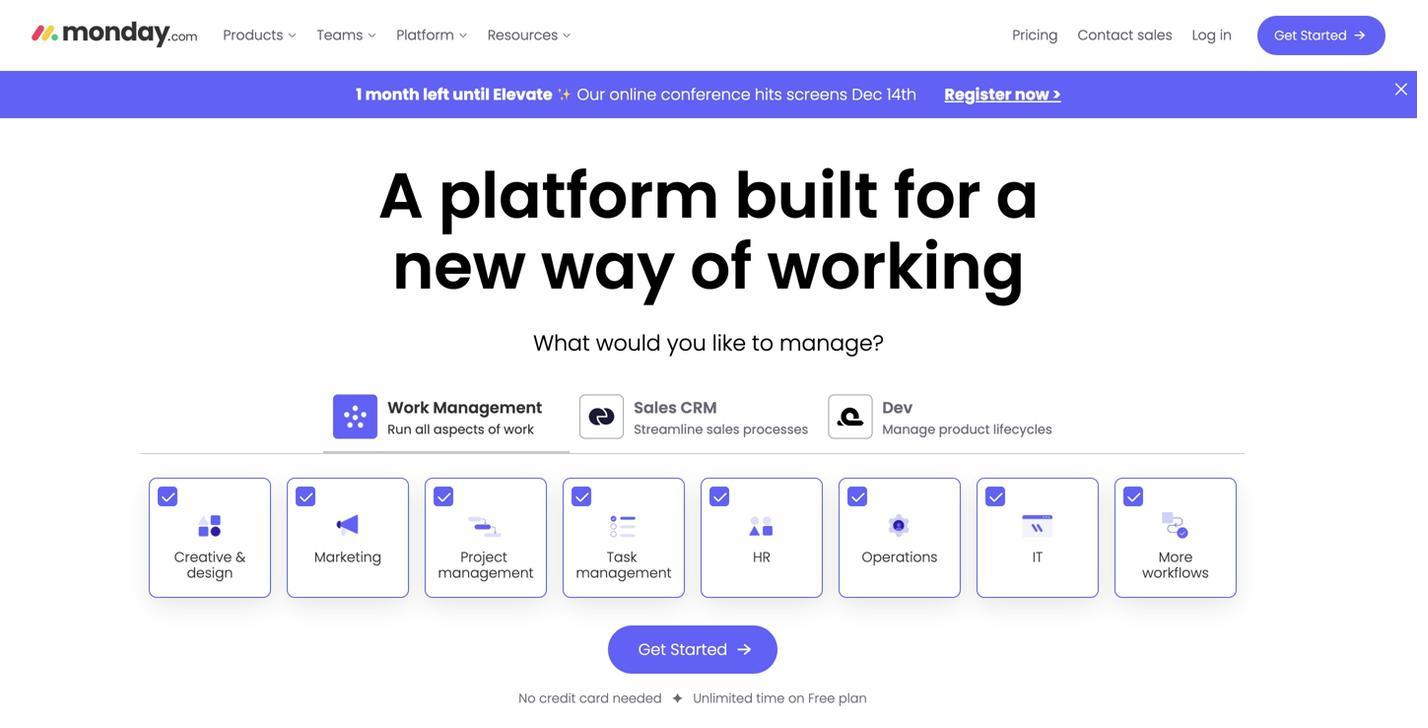 Task type: vqa. For each thing, say whether or not it's contained in the screenshot.
Client projects
no



Task type: locate. For each thing, give the bounding box(es) containing it.
get up "needed"
[[638, 639, 666, 661]]

it
[[1033, 548, 1043, 567]]

0 horizontal spatial of
[[488, 421, 500, 439]]

started inside main "element"
[[1301, 27, 1347, 44]]

get started button
[[1258, 16, 1386, 55], [608, 626, 778, 674]]

crm
[[681, 397, 717, 419]]

no credit card needed   ✦    unlimited time on free plan
[[519, 690, 867, 708]]

you
[[667, 328, 706, 358]]

1 horizontal spatial get
[[1275, 27, 1297, 44]]

0 vertical spatial get started button
[[1258, 16, 1386, 55]]

products link
[[213, 20, 307, 51]]

1 horizontal spatial management
[[576, 564, 672, 583]]

Task management checkbox
[[563, 478, 685, 598]]

get right in
[[1275, 27, 1297, 44]]

lifecycles
[[993, 421, 1052, 439]]

1 vertical spatial get
[[638, 639, 666, 661]]

built
[[735, 152, 879, 240]]

needed
[[613, 690, 662, 708]]

0 horizontal spatial sales
[[707, 421, 740, 439]]

get started inside main "element"
[[1275, 27, 1347, 44]]

started up "no credit card needed   ✦    unlimited time on free plan"
[[670, 639, 728, 661]]

time
[[756, 690, 785, 708]]

1 vertical spatial get started
[[638, 639, 728, 661]]

Creative & design checkbox
[[149, 478, 271, 598]]

management
[[433, 397, 542, 419]]

1 vertical spatial of
[[488, 421, 500, 439]]

teams
[[317, 26, 363, 45]]

way
[[541, 223, 675, 311]]

what
[[533, 328, 590, 358]]

all
[[415, 421, 430, 439]]

1 vertical spatial sales
[[707, 421, 740, 439]]

1 vertical spatial get started button
[[608, 626, 778, 674]]

contact sales button
[[1068, 20, 1182, 51]]

get started
[[1275, 27, 1347, 44], [638, 639, 728, 661]]

crm color image
[[580, 394, 624, 439]]

get started button up "no credit card needed   ✦    unlimited time on free plan"
[[608, 626, 778, 674]]

management inside the task management checkbox
[[576, 564, 672, 583]]

1 horizontal spatial get started
[[1275, 27, 1347, 44]]

plan
[[839, 690, 867, 708]]

work management run all aspects of work
[[388, 397, 542, 439]]

of down management
[[488, 421, 500, 439]]

Operations checkbox
[[839, 478, 961, 598]]

of
[[690, 223, 752, 311], [488, 421, 500, 439]]

would
[[596, 328, 661, 358]]

task image
[[604, 506, 644, 546]]

1 vertical spatial started
[[670, 639, 728, 661]]

1 horizontal spatial get started button
[[1258, 16, 1386, 55]]

list
[[213, 0, 582, 71], [1003, 0, 1242, 71]]

0 vertical spatial sales
[[1137, 26, 1173, 45]]

get for leftmost get started button
[[638, 639, 666, 661]]

0 horizontal spatial started
[[670, 639, 728, 661]]

a
[[996, 152, 1039, 240]]

work
[[388, 397, 429, 419]]

creative
[[174, 548, 232, 567]]

get started button right in
[[1258, 16, 1386, 55]]

list containing pricing
[[1003, 0, 1242, 71]]

0 horizontal spatial get started
[[638, 639, 728, 661]]

hits
[[755, 83, 782, 105]]

unlimited
[[693, 690, 753, 708]]

2 list from the left
[[1003, 0, 1242, 71]]

of up like
[[690, 223, 752, 311]]

project management image
[[466, 506, 506, 546]]

management
[[438, 564, 534, 583], [576, 564, 672, 583]]

1 horizontal spatial started
[[1301, 27, 1347, 44]]

resources link
[[478, 20, 582, 51]]

get inside main "element"
[[1275, 27, 1297, 44]]

1 horizontal spatial list
[[1003, 0, 1242, 71]]

online
[[610, 83, 657, 105]]

dev dark image
[[828, 394, 873, 439]]

0 horizontal spatial get
[[638, 639, 666, 661]]

management down task image
[[576, 564, 672, 583]]

products
[[223, 26, 283, 45]]

pricing link
[[1003, 20, 1068, 51]]

marketing
[[314, 548, 382, 567]]

register now >
[[945, 83, 1061, 105]]

2 management from the left
[[576, 564, 672, 583]]

1 management from the left
[[438, 564, 534, 583]]

credit
[[539, 690, 576, 708]]

0 vertical spatial get
[[1275, 27, 1297, 44]]

in
[[1220, 26, 1232, 45]]

sales
[[1137, 26, 1173, 45], [707, 421, 740, 439]]

get
[[1275, 27, 1297, 44], [638, 639, 666, 661]]

0 vertical spatial started
[[1301, 27, 1347, 44]]

0 vertical spatial of
[[690, 223, 752, 311]]

sales
[[634, 397, 677, 419]]

wm color image
[[333, 394, 378, 439]]

0 horizontal spatial management
[[438, 564, 534, 583]]

0 horizontal spatial list
[[213, 0, 582, 71]]

log in link
[[1182, 20, 1242, 51]]

sales down crm
[[707, 421, 740, 439]]

group
[[141, 470, 1245, 606]]

started right in
[[1301, 27, 1347, 44]]

sales right contact
[[1137, 26, 1173, 45]]

0 vertical spatial get started
[[1275, 27, 1347, 44]]

management inside project management option
[[438, 564, 534, 583]]

management down project management icon
[[438, 564, 534, 583]]

hr
[[753, 548, 771, 567]]

project management
[[438, 548, 534, 583]]

management for task
[[576, 564, 672, 583]]

to
[[752, 328, 774, 358]]

group containing creative & design
[[141, 470, 1245, 606]]

creative & design
[[174, 548, 246, 583]]

more
[[1159, 548, 1193, 567]]

get started right in
[[1275, 27, 1347, 44]]

✦
[[672, 690, 683, 708]]

platform link
[[387, 20, 478, 51]]

no
[[519, 690, 536, 708]]

register now > link
[[945, 83, 1061, 105]]

conference
[[661, 83, 751, 105]]

1 list from the left
[[213, 0, 582, 71]]

started
[[1301, 27, 1347, 44], [670, 639, 728, 661]]

get started up ✦
[[638, 639, 728, 661]]

resources
[[488, 26, 558, 45]]

list containing products
[[213, 0, 582, 71]]

1 horizontal spatial sales
[[1137, 26, 1173, 45]]

of inside work management run all aspects of work
[[488, 421, 500, 439]]

now
[[1015, 83, 1049, 105]]

month
[[365, 83, 420, 105]]



Task type: describe. For each thing, give the bounding box(es) containing it.
sales inside sales crm streamline sales processes
[[707, 421, 740, 439]]

1
[[356, 83, 362, 105]]

dev
[[882, 397, 913, 419]]

management for project
[[438, 564, 534, 583]]

dec
[[852, 83, 883, 105]]

monday.com logo image
[[32, 13, 198, 54]]

teams link
[[307, 20, 387, 51]]

dev manage product lifecycles
[[882, 397, 1052, 439]]

manage?
[[780, 328, 884, 358]]

screens
[[787, 83, 848, 105]]

a
[[378, 152, 423, 240]]

platform
[[397, 26, 454, 45]]

working
[[767, 223, 1025, 311]]

on
[[788, 690, 805, 708]]

workflows
[[1142, 564, 1209, 583]]

dev color image
[[828, 394, 873, 439]]

left
[[423, 83, 449, 105]]

project
[[461, 548, 507, 567]]

main element
[[213, 0, 1386, 71]]

✨
[[557, 83, 573, 105]]

1 month left until elevate ✨ our online conference hits screens dec 14th
[[356, 83, 921, 105]]

work
[[504, 421, 534, 439]]

get for get started button to the right
[[1275, 27, 1297, 44]]

contact
[[1078, 26, 1134, 45]]

ops image
[[880, 506, 920, 546]]

1 horizontal spatial of
[[690, 223, 752, 311]]

contact sales
[[1078, 26, 1173, 45]]

&
[[236, 548, 246, 567]]

task
[[607, 548, 637, 567]]

like
[[712, 328, 746, 358]]

new
[[392, 223, 526, 311]]

>
[[1053, 83, 1061, 105]]

new way of working
[[392, 223, 1025, 311]]

IT checkbox
[[977, 478, 1099, 598]]

for
[[894, 152, 981, 240]]

task management
[[576, 548, 672, 583]]

sales crm streamline sales processes
[[634, 397, 808, 439]]

14th
[[887, 83, 917, 105]]

marketing image
[[328, 506, 368, 546]]

register
[[945, 83, 1012, 105]]

hr image
[[742, 506, 781, 546]]

log
[[1192, 26, 1216, 45]]

until
[[453, 83, 490, 105]]

a platform built for a
[[378, 152, 1039, 240]]

sales inside button
[[1137, 26, 1173, 45]]

free
[[808, 690, 835, 708]]

platform
[[438, 152, 720, 240]]

it image
[[1018, 506, 1058, 546]]

processes
[[743, 421, 808, 439]]

log in
[[1192, 26, 1232, 45]]

card
[[579, 690, 609, 708]]

what would you like to manage?
[[533, 328, 884, 358]]

our
[[577, 83, 605, 105]]

pricing
[[1013, 26, 1058, 45]]

wm dark image
[[333, 394, 378, 439]]

Marketing checkbox
[[287, 478, 409, 598]]

HR checkbox
[[701, 478, 823, 598]]

streamline
[[634, 421, 703, 439]]

more image
[[1156, 506, 1196, 546]]

crm dark image
[[580, 394, 624, 439]]

0 horizontal spatial get started button
[[608, 626, 778, 674]]

aspects
[[434, 421, 485, 439]]

creative design image
[[190, 506, 230, 546]]

design
[[187, 564, 233, 583]]

elevate
[[493, 83, 553, 105]]

manage
[[882, 421, 936, 439]]

More workflows checkbox
[[1115, 478, 1237, 598]]

run
[[388, 421, 412, 439]]

more workflows
[[1142, 548, 1209, 583]]

product
[[939, 421, 990, 439]]

operations
[[862, 548, 938, 567]]

Project management checkbox
[[425, 478, 547, 598]]



